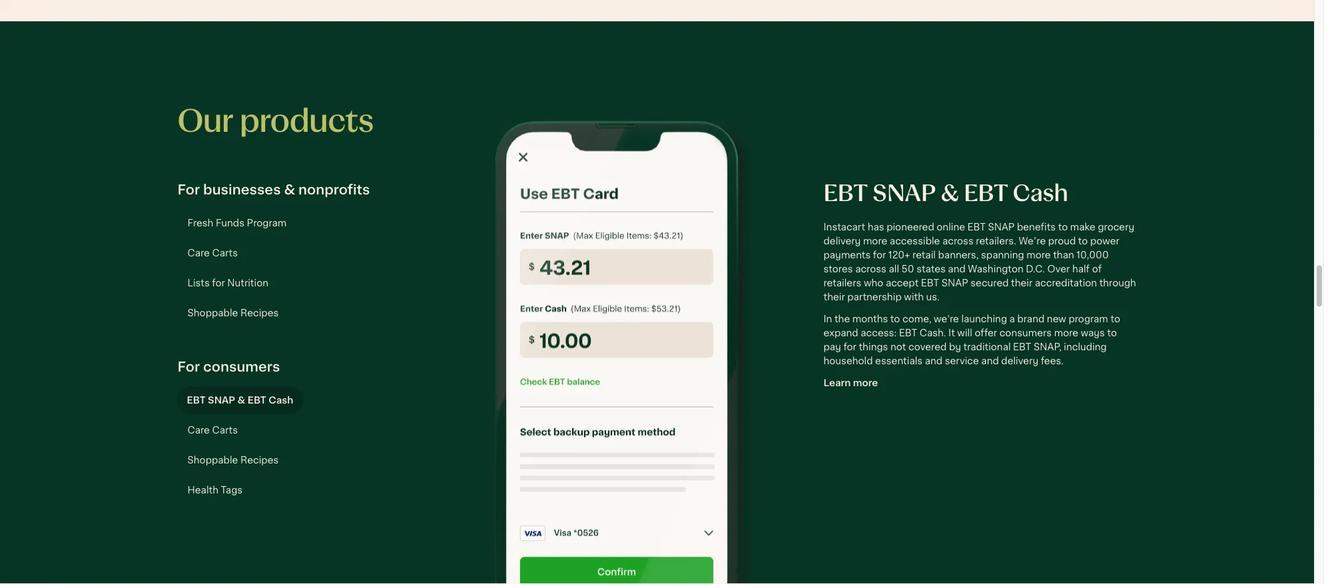 Task type: vqa. For each thing, say whether or not it's contained in the screenshot.
Seedless in the Out of stock Seedless Watermelon 1 each
no



Task type: describe. For each thing, give the bounding box(es) containing it.
and inside instacart has pioneered online ebt snap benefits to make grocery delivery more accessible across retailers. we're proud to power payments for 120+ retail banners, spanning more than 10,000 stores across all 50 states and washington d.c. over half of retailers who accept ebt snap secured their accreditation through their partnership with us.
[[948, 264, 966, 274]]

will
[[957, 328, 972, 338]]

accessible
[[890, 236, 940, 246]]

over
[[1047, 264, 1070, 274]]

accept
[[886, 278, 919, 288]]

things
[[859, 342, 888, 352]]

traditional
[[963, 342, 1011, 352]]

we're
[[934, 314, 959, 324]]

the
[[834, 314, 850, 324]]

more up d.c.
[[1026, 250, 1051, 260]]

pay
[[824, 342, 841, 352]]

health
[[187, 486, 218, 496]]

lists for nutrition
[[187, 278, 268, 288]]

it
[[948, 328, 955, 338]]

of
[[1092, 264, 1102, 274]]

120+
[[888, 250, 910, 260]]

our
[[177, 106, 233, 138]]

to right program
[[1110, 314, 1120, 324]]

0 horizontal spatial for
[[212, 278, 225, 288]]

all
[[889, 264, 899, 274]]

more inside in the months to come, we're launching a brand new program to expand access: ebt cash. it will offer consumers more ways to pay for things not covered by traditional ebt snap, including household essentials and service and delivery fees.
[[1054, 328, 1078, 338]]

more down household
[[853, 378, 878, 388]]

ebt snap & ebt cash tab panel
[[824, 181, 1137, 584]]

service
[[945, 356, 979, 366]]

tab list containing fresh funds program
[[177, 210, 410, 327]]

us.
[[926, 292, 940, 302]]

pioneered
[[887, 222, 934, 232]]

& inside ebt snap & ebt cash tab panel
[[941, 182, 959, 206]]

1 recipes from the top
[[240, 308, 279, 318]]

essentials
[[875, 356, 923, 366]]

partnership
[[847, 292, 902, 302]]

payments
[[824, 250, 871, 260]]

including
[[1064, 342, 1107, 352]]

snap up the retailers.
[[988, 222, 1015, 232]]

not
[[890, 342, 906, 352]]

benefits
[[1017, 222, 1056, 232]]

covered
[[908, 342, 947, 352]]

2 shoppable from the top
[[187, 456, 238, 466]]

carts for funds
[[212, 248, 238, 258]]

retail
[[912, 250, 936, 260]]

proud
[[1048, 236, 1076, 246]]

by
[[949, 342, 961, 352]]

to up proud
[[1058, 222, 1068, 232]]

program
[[247, 218, 287, 228]]

delivery inside in the months to come, we're launching a brand new program to expand access: ebt cash. it will offer consumers more ways to pay for things not covered by traditional ebt snap, including household essentials and service and delivery fees.
[[1001, 356, 1038, 366]]

products
[[240, 106, 374, 138]]

than
[[1053, 250, 1074, 260]]

offer
[[975, 328, 997, 338]]

make
[[1070, 222, 1095, 232]]

instacart has pioneered online ebt snap benefits to make grocery delivery more accessible across retailers. we're proud to power payments for 120+ retail banners, spanning more than 10,000 stores across all 50 states and washington d.c. over half of retailers who accept ebt snap secured their accreditation through their partnership with us.
[[824, 222, 1136, 302]]

come,
[[902, 314, 931, 324]]

0 horizontal spatial ebt snap & ebt cash
[[187, 396, 293, 406]]

our products
[[177, 106, 374, 138]]

1 shoppable recipes from the top
[[187, 308, 279, 318]]

power
[[1090, 236, 1119, 246]]

health tags
[[187, 486, 243, 496]]

spanning
[[981, 250, 1024, 260]]

online
[[937, 222, 965, 232]]

snap up pioneered
[[872, 182, 936, 206]]

nonprofits
[[298, 183, 370, 197]]

learn
[[824, 378, 851, 388]]

1 vertical spatial consumers
[[203, 360, 280, 375]]

fresh
[[187, 218, 213, 228]]

to up access:
[[890, 314, 900, 324]]

half
[[1072, 264, 1090, 274]]

1 vertical spatial across
[[855, 264, 886, 274]]

nutrition
[[227, 278, 268, 288]]

for consumers
[[177, 360, 280, 375]]

for inside in the months to come, we're launching a brand new program to expand access: ebt cash. it will offer consumers more ways to pay for things not covered by traditional ebt snap, including household essentials and service and delivery fees.
[[843, 342, 856, 352]]

d.c.
[[1026, 264, 1045, 274]]



Task type: locate. For each thing, give the bounding box(es) containing it.
cash down for consumers
[[269, 396, 293, 406]]

through
[[1099, 278, 1136, 288]]

0 horizontal spatial and
[[925, 356, 942, 366]]

recipes up the tags
[[240, 456, 279, 466]]

ebt snap & ebt cash
[[824, 182, 1068, 206], [187, 396, 293, 406]]

&
[[941, 182, 959, 206], [284, 183, 295, 197], [237, 396, 245, 406]]

delivery down snap,
[[1001, 356, 1038, 366]]

and
[[948, 264, 966, 274], [925, 356, 942, 366], [981, 356, 999, 366]]

to down make
[[1078, 236, 1088, 246]]

learn more
[[824, 378, 878, 388]]

in
[[824, 314, 832, 324]]

care carts for snap
[[187, 426, 238, 436]]

2 recipes from the top
[[240, 456, 279, 466]]

care for fresh
[[187, 248, 210, 258]]

2 care carts from the top
[[187, 426, 238, 436]]

ebt snap & ebt cash inside ebt snap & ebt cash tab panel
[[824, 182, 1068, 206]]

cash for ebt snap & ebt cash tab panel at the right of the page
[[1013, 182, 1068, 206]]

for right lists
[[212, 278, 225, 288]]

more down has at the right of the page
[[863, 236, 887, 246]]

for for for businesses & nonprofits
[[177, 183, 200, 197]]

50
[[902, 264, 914, 274]]

to
[[1058, 222, 1068, 232], [1078, 236, 1088, 246], [890, 314, 900, 324], [1110, 314, 1120, 324], [1107, 328, 1117, 338]]

delivery inside instacart has pioneered online ebt snap benefits to make grocery delivery more accessible across retailers. we're proud to power payments for 120+ retail banners, spanning more than 10,000 stores across all 50 states and washington d.c. over half of retailers who accept ebt snap secured their accreditation through their partnership with us.
[[824, 236, 861, 246]]

tags
[[221, 486, 243, 496]]

0 vertical spatial care
[[187, 248, 210, 258]]

for
[[177, 183, 200, 197], [177, 360, 200, 375]]

program
[[1069, 314, 1108, 324]]

care carts down fresh
[[187, 248, 238, 258]]

0 vertical spatial their
[[1011, 278, 1032, 288]]

0 horizontal spatial across
[[855, 264, 886, 274]]

for left 120+
[[873, 250, 886, 260]]

retailers.
[[976, 236, 1016, 246]]

1 horizontal spatial cash
[[1013, 182, 1068, 206]]

for inside instacart has pioneered online ebt snap benefits to make grocery delivery more accessible across retailers. we're proud to power payments for 120+ retail banners, spanning more than 10,000 stores across all 50 states and washington d.c. over half of retailers who accept ebt snap secured their accreditation through their partnership with us.
[[873, 250, 886, 260]]

ebt snap & ebt cash up online
[[824, 182, 1068, 206]]

1 vertical spatial tab list
[[177, 387, 410, 504]]

0 vertical spatial for
[[177, 183, 200, 197]]

washington
[[968, 264, 1023, 274]]

0 vertical spatial shoppable
[[187, 308, 238, 318]]

1 vertical spatial care
[[187, 426, 210, 436]]

their down the retailers
[[824, 292, 845, 302]]

care up lists
[[187, 248, 210, 258]]

10,000
[[1076, 250, 1109, 260]]

1 vertical spatial carts
[[212, 426, 238, 436]]

& up online
[[941, 182, 959, 206]]

shoppable recipes
[[187, 308, 279, 318], [187, 456, 279, 466]]

1 vertical spatial their
[[824, 292, 845, 302]]

delivery
[[824, 236, 861, 246], [1001, 356, 1038, 366]]

with
[[904, 292, 924, 302]]

0 vertical spatial delivery
[[824, 236, 861, 246]]

1 horizontal spatial delivery
[[1001, 356, 1038, 366]]

snap down states
[[942, 278, 968, 288]]

2 vertical spatial for
[[843, 342, 856, 352]]

2 carts from the top
[[212, 426, 238, 436]]

0 vertical spatial carts
[[212, 248, 238, 258]]

0 vertical spatial shoppable recipes
[[187, 308, 279, 318]]

stores
[[824, 264, 853, 274]]

businesses
[[203, 183, 281, 197]]

& for for consumers
[[284, 183, 295, 197]]

0 horizontal spatial their
[[824, 292, 845, 302]]

2 horizontal spatial and
[[981, 356, 999, 366]]

accreditation
[[1035, 278, 1097, 288]]

2 horizontal spatial for
[[873, 250, 886, 260]]

snap,
[[1034, 342, 1061, 352]]

care up health
[[187, 426, 210, 436]]

tab list containing ebt snap & ebt cash
[[177, 387, 410, 504]]

learn more link
[[824, 378, 878, 388]]

ebt
[[824, 182, 867, 206], [964, 182, 1008, 206], [967, 222, 986, 232], [921, 278, 939, 288], [899, 328, 917, 338], [1013, 342, 1031, 352], [187, 396, 206, 406], [248, 396, 266, 406]]

care
[[187, 248, 210, 258], [187, 426, 210, 436]]

1 vertical spatial for
[[212, 278, 225, 288]]

0 vertical spatial tab list
[[177, 210, 410, 327]]

1 horizontal spatial across
[[942, 236, 974, 246]]

shoppable down lists
[[187, 308, 238, 318]]

cash inside tab list
[[269, 396, 293, 406]]

care carts
[[187, 248, 238, 258], [187, 426, 238, 436]]

has
[[868, 222, 884, 232]]

1 horizontal spatial for
[[843, 342, 856, 352]]

1 for from the top
[[177, 183, 200, 197]]

carts
[[212, 248, 238, 258], [212, 426, 238, 436]]

ebt snap & ebt cash down for consumers
[[187, 396, 293, 406]]

& up program
[[284, 183, 295, 197]]

secured
[[971, 278, 1009, 288]]

1 horizontal spatial and
[[948, 264, 966, 274]]

cash up benefits
[[1013, 182, 1068, 206]]

0 horizontal spatial delivery
[[824, 236, 861, 246]]

instacart
[[824, 222, 865, 232]]

for businesses & nonprofits
[[177, 183, 370, 197]]

delivery down instacart
[[824, 236, 861, 246]]

0 vertical spatial care carts
[[187, 248, 238, 258]]

1 vertical spatial delivery
[[1001, 356, 1038, 366]]

1 horizontal spatial their
[[1011, 278, 1032, 288]]

recipes down nutrition
[[240, 308, 279, 318]]

1 vertical spatial shoppable
[[187, 456, 238, 466]]

carts up the tags
[[212, 426, 238, 436]]

to right ways
[[1107, 328, 1117, 338]]

for for for consumers
[[177, 360, 200, 375]]

banners,
[[938, 250, 979, 260]]

1 horizontal spatial ebt snap & ebt cash
[[824, 182, 1068, 206]]

0 vertical spatial across
[[942, 236, 974, 246]]

fees.
[[1041, 356, 1064, 366]]

across up banners,
[[942, 236, 974, 246]]

2 for from the top
[[177, 360, 200, 375]]

2 shoppable recipes from the top
[[187, 456, 279, 466]]

consumers inside in the months to come, we're launching a brand new program to expand access: ebt cash. it will offer consumers more ways to pay for things not covered by traditional ebt snap, including household essentials and service and delivery fees.
[[999, 328, 1052, 338]]

funds
[[216, 218, 244, 228]]

we're
[[1019, 236, 1046, 246]]

1 care from the top
[[187, 248, 210, 258]]

1 vertical spatial shoppable recipes
[[187, 456, 279, 466]]

more down 'new'
[[1054, 328, 1078, 338]]

2 care from the top
[[187, 426, 210, 436]]

1 vertical spatial cash
[[269, 396, 293, 406]]

shoppable up 'health tags' at the bottom left
[[187, 456, 238, 466]]

1 carts from the top
[[212, 248, 238, 258]]

0 horizontal spatial &
[[237, 396, 245, 406]]

fresh funds program
[[187, 218, 287, 228]]

months
[[852, 314, 888, 324]]

cash for tab list containing ebt snap & ebt cash
[[269, 396, 293, 406]]

and down traditional
[[981, 356, 999, 366]]

for
[[873, 250, 886, 260], [212, 278, 225, 288], [843, 342, 856, 352]]

ways
[[1081, 328, 1105, 338]]

their
[[1011, 278, 1032, 288], [824, 292, 845, 302]]

cash
[[1013, 182, 1068, 206], [269, 396, 293, 406]]

0 vertical spatial consumers
[[999, 328, 1052, 338]]

states
[[917, 264, 946, 274]]

recipes
[[240, 308, 279, 318], [240, 456, 279, 466]]

expand
[[824, 328, 858, 338]]

shoppable recipes down lists for nutrition
[[187, 308, 279, 318]]

snap down for consumers
[[208, 396, 235, 406]]

consumers
[[999, 328, 1052, 338], [203, 360, 280, 375]]

care carts up 'health tags' at the bottom left
[[187, 426, 238, 436]]

1 vertical spatial ebt snap & ebt cash
[[187, 396, 293, 406]]

and down the "covered"
[[925, 356, 942, 366]]

& down for consumers
[[237, 396, 245, 406]]

1 vertical spatial recipes
[[240, 456, 279, 466]]

1 horizontal spatial consumers
[[999, 328, 1052, 338]]

launching
[[961, 314, 1007, 324]]

grocery
[[1098, 222, 1134, 232]]

in the months to come, we're launching a brand new program to expand access: ebt cash. it will offer consumers more ways to pay for things not covered by traditional ebt snap, including household essentials and service and delivery fees.
[[824, 314, 1120, 366]]

& for shoppable recipes
[[237, 396, 245, 406]]

care for ebt
[[187, 426, 210, 436]]

1 shoppable from the top
[[187, 308, 238, 318]]

cash inside tab panel
[[1013, 182, 1068, 206]]

who
[[864, 278, 883, 288]]

0 horizontal spatial consumers
[[203, 360, 280, 375]]

shoppable recipes up the tags
[[187, 456, 279, 466]]

2 horizontal spatial &
[[941, 182, 959, 206]]

0 vertical spatial for
[[873, 250, 886, 260]]

lists
[[187, 278, 210, 288]]

a
[[1009, 314, 1015, 324]]

1 vertical spatial for
[[177, 360, 200, 375]]

0 vertical spatial ebt snap & ebt cash
[[824, 182, 1068, 206]]

for up household
[[843, 342, 856, 352]]

0 vertical spatial cash
[[1013, 182, 1068, 206]]

brand
[[1017, 314, 1044, 324]]

tab list
[[177, 210, 410, 327], [177, 387, 410, 504]]

snap
[[872, 182, 936, 206], [988, 222, 1015, 232], [942, 278, 968, 288], [208, 396, 235, 406]]

new
[[1047, 314, 1066, 324]]

household
[[824, 356, 873, 366]]

carts up lists for nutrition
[[212, 248, 238, 258]]

1 care carts from the top
[[187, 248, 238, 258]]

1 vertical spatial care carts
[[187, 426, 238, 436]]

cash.
[[920, 328, 946, 338]]

retailers
[[824, 278, 861, 288]]

and down banners,
[[948, 264, 966, 274]]

0 horizontal spatial cash
[[269, 396, 293, 406]]

across up the who on the top right of the page
[[855, 264, 886, 274]]

0 vertical spatial recipes
[[240, 308, 279, 318]]

carts for snap
[[212, 426, 238, 436]]

across
[[942, 236, 974, 246], [855, 264, 886, 274]]

shoppable
[[187, 308, 238, 318], [187, 456, 238, 466]]

their down d.c.
[[1011, 278, 1032, 288]]

access:
[[861, 328, 897, 338]]

care carts for funds
[[187, 248, 238, 258]]

1 horizontal spatial &
[[284, 183, 295, 197]]



